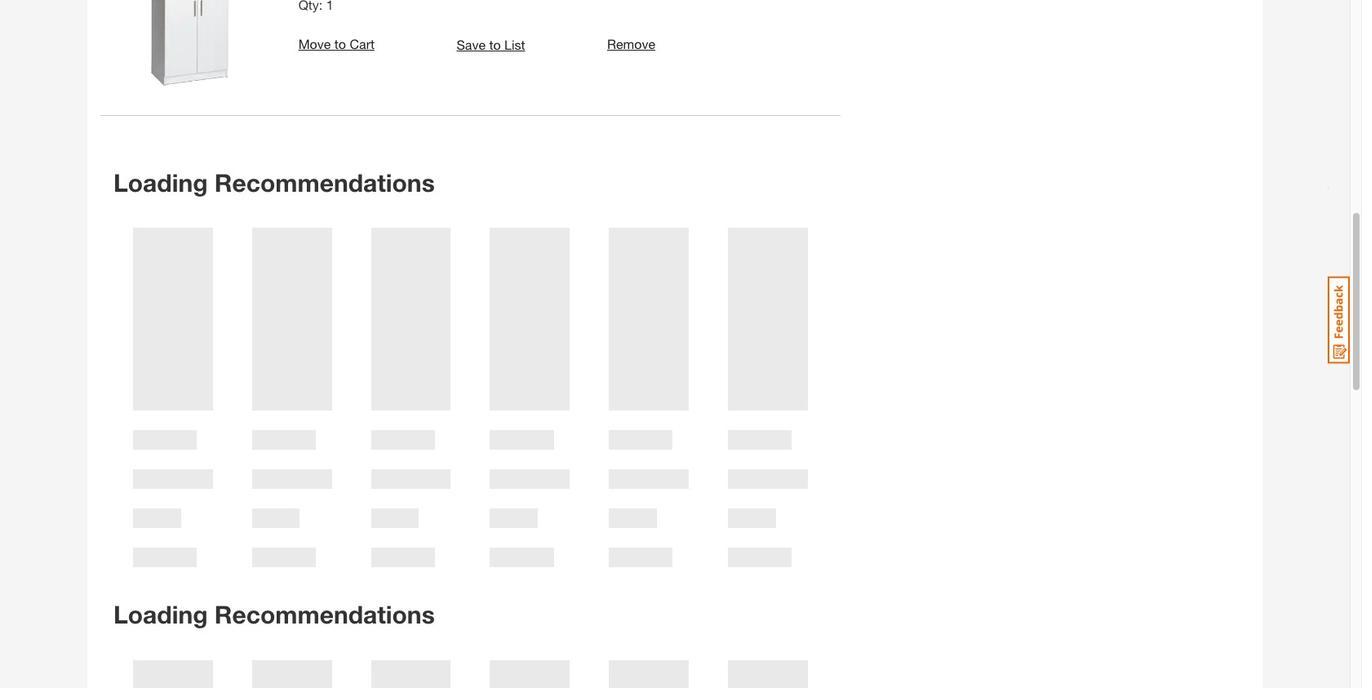 Task type: locate. For each thing, give the bounding box(es) containing it.
0 vertical spatial loading
[[114, 168, 208, 197]]

save to list
[[457, 36, 526, 52]]

0 vertical spatial recommendations
[[215, 168, 435, 197]]

1 to from the left
[[335, 36, 346, 52]]

0 horizontal spatial to
[[335, 36, 346, 52]]

2 loading recommendations from the top
[[114, 600, 435, 630]]

1 loading from the top
[[114, 168, 208, 197]]

to left cart
[[335, 36, 346, 52]]

to left list
[[489, 36, 501, 52]]

to inside button
[[335, 36, 346, 52]]

2 loading from the top
[[114, 600, 208, 630]]

cart
[[350, 36, 375, 52]]

1 vertical spatial loading
[[114, 600, 208, 630]]

0 vertical spatial loading recommendations
[[114, 168, 435, 197]]

move to cart
[[299, 36, 375, 52]]

1 vertical spatial recommendations
[[215, 600, 435, 630]]

to
[[335, 36, 346, 52], [489, 36, 501, 52]]

2 to from the left
[[489, 36, 501, 52]]

1 vertical spatial loading recommendations
[[114, 600, 435, 630]]

1 horizontal spatial to
[[489, 36, 501, 52]]

to inside button
[[489, 36, 501, 52]]

1 loading recommendations from the top
[[114, 168, 435, 197]]

remove button
[[608, 34, 656, 54]]

loading recommendations
[[114, 168, 435, 197], [114, 600, 435, 630]]

loading
[[114, 168, 208, 197], [114, 600, 208, 630]]

recommendations
[[215, 168, 435, 197], [215, 600, 435, 630]]



Task type: vqa. For each thing, say whether or not it's contained in the screenshot.
Questions & Answers
no



Task type: describe. For each thing, give the bounding box(es) containing it.
2 recommendations from the top
[[215, 600, 435, 630]]

to for move
[[335, 36, 346, 52]]

remove
[[608, 36, 656, 52]]

feedback link image
[[1329, 276, 1351, 364]]

list
[[505, 36, 526, 52]]

1 recommendations from the top
[[215, 168, 435, 197]]

save to list button
[[457, 35, 526, 54]]

move to cart button
[[299, 34, 375, 54]]

save
[[457, 36, 486, 52]]

move
[[299, 36, 331, 52]]

to for save
[[489, 36, 501, 52]]

product image
[[100, 0, 279, 102]]



